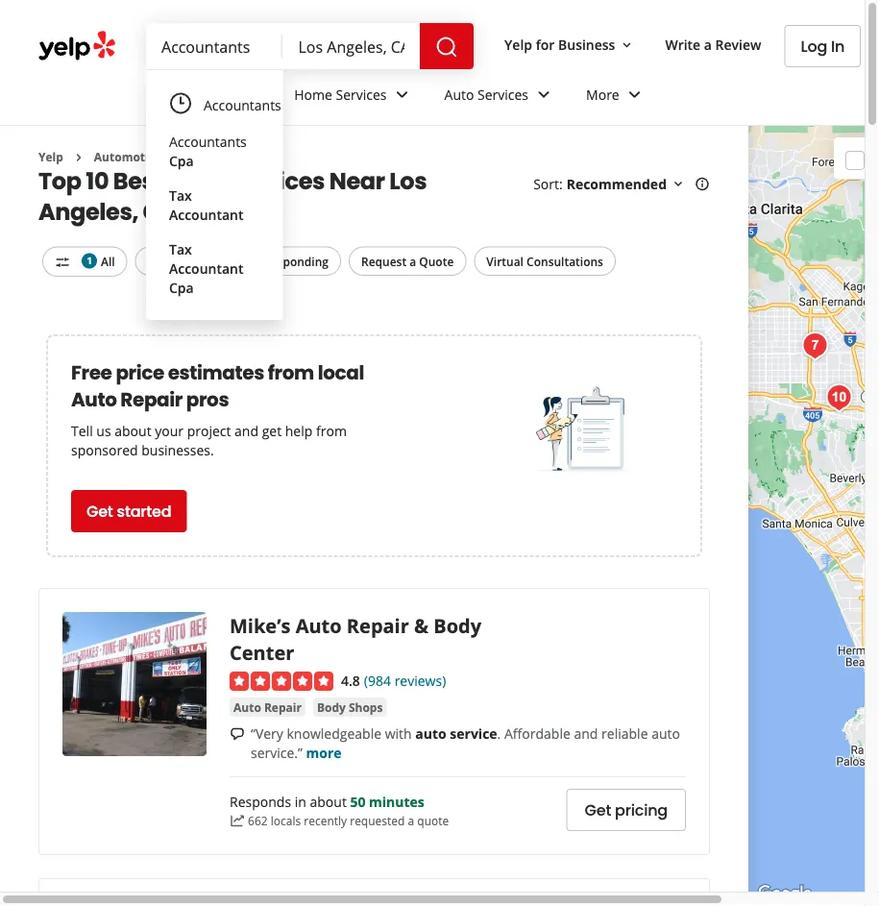 Task type: describe. For each thing, give the bounding box(es) containing it.
yelp link
[[38, 149, 63, 165]]

precision auto clinic image
[[796, 327, 835, 365]]

mike's auto repair & body center link
[[230, 612, 482, 666]]

yelp for business button
[[497, 27, 642, 62]]

get pricing button
[[567, 789, 686, 831]]

tax accountant link
[[158, 178, 272, 232]]

reviews)
[[395, 671, 446, 689]]

in
[[295, 793, 306, 811]]

16 speech v2 image
[[230, 726, 245, 742]]

10
[[86, 165, 109, 197]]

16 chevron right v2 image for auto services
[[170, 150, 185, 165]]

&
[[414, 612, 429, 638]]

business categories element
[[146, 69, 879, 125]]

cpa inside tax accountant cpa
[[169, 278, 194, 297]]

free
[[71, 359, 112, 386]]

virtual consultations button
[[474, 246, 616, 276]]

request a quote button
[[349, 246, 466, 276]]

body shops
[[317, 699, 383, 715]]

responds
[[230, 793, 291, 811]]

write
[[666, 35, 701, 53]]

services inside top 10 best auto services near los angeles, california
[[227, 165, 325, 197]]

andre's automotive image
[[820, 379, 859, 417]]

request a quote
[[361, 253, 454, 269]]

auto inside . affordable and reliable auto service."
[[652, 724, 680, 742]]

center
[[230, 639, 294, 666]]

shops
[[349, 699, 383, 715]]

restaurants link
[[146, 69, 279, 125]]

auto inside mike's auto repair & body center
[[296, 612, 342, 638]]

about inside free price estimates from local auto repair pros tell us about your project and get help from sponsored businesses.
[[115, 421, 151, 440]]

write a review
[[666, 35, 762, 53]]

get
[[262, 421, 282, 440]]

(984
[[364, 671, 391, 689]]

quote
[[419, 253, 454, 269]]

mike's auto repair & body center image
[[862, 360, 879, 399]]

16 chevron down v2 image
[[619, 37, 635, 53]]

"very
[[251, 724, 283, 742]]

all
[[101, 253, 115, 269]]

for
[[536, 35, 555, 53]]

filters group
[[38, 246, 620, 277]]

review
[[716, 35, 762, 53]]

requested
[[350, 813, 405, 829]]

consultations
[[527, 253, 604, 269]]

50
[[350, 793, 366, 811]]

1 horizontal spatial about
[[310, 793, 347, 811]]

open
[[148, 253, 178, 269]]

"very knowledgeable with auto service
[[251, 724, 497, 742]]

auto inside top 10 best auto services near los angeles, california
[[168, 165, 223, 197]]

accountants for accountants cpa
[[169, 132, 247, 150]]

accountants cpa
[[169, 132, 247, 170]]

tax accountant
[[169, 186, 244, 223]]

reliable
[[602, 724, 648, 742]]

tax for tax accountant cpa
[[169, 240, 192, 258]]

662 locals recently requested a quote
[[248, 813, 449, 829]]

fast-responding button
[[227, 246, 341, 276]]

auto repair button
[[230, 698, 306, 717]]

home services
[[294, 85, 387, 103]]

now
[[181, 253, 206, 269]]

and inside free price estimates from local auto repair pros tell us about your project and get help from sponsored businesses.
[[235, 421, 259, 440]]

repair inside free price estimates from local auto repair pros tell us about your project and get help from sponsored businesses.
[[120, 386, 183, 413]]

more link
[[306, 743, 342, 762]]

get for get pricing
[[585, 800, 611, 821]]

1 all
[[87, 253, 115, 269]]

businesses.
[[142, 440, 214, 459]]

quote
[[417, 813, 449, 829]]

recommended button
[[567, 175, 686, 193]]

help
[[285, 421, 313, 440]]

1
[[87, 254, 92, 267]]

your
[[155, 421, 184, 440]]

google image
[[754, 881, 817, 906]]

service
[[450, 724, 497, 742]]

get started button
[[71, 490, 187, 532]]

california
[[143, 195, 257, 228]]

fast-responding
[[239, 253, 329, 269]]

none field near
[[298, 36, 405, 57]]

auto repair link
[[230, 698, 306, 717]]

accountant for tax accountant cpa
[[169, 259, 244, 277]]

mike's auto repair & body center image
[[62, 612, 207, 756]]

log in
[[801, 36, 845, 57]]

us
[[96, 421, 111, 440]]

662
[[248, 813, 268, 829]]

24 clock v2 image
[[169, 92, 192, 115]]

.
[[497, 724, 501, 742]]

home services link
[[279, 69, 429, 125]]

request
[[361, 253, 407, 269]]

services right home
[[336, 85, 387, 103]]

sponsored
[[71, 440, 138, 459]]

16 chevron down v2 image
[[671, 177, 686, 192]]

project
[[187, 421, 231, 440]]

yelp for business
[[505, 35, 616, 53]]

locals
[[271, 813, 301, 829]]

0 vertical spatial auto services link
[[429, 69, 571, 125]]

accountant for tax accountant
[[169, 205, 244, 223]]

near
[[329, 165, 385, 197]]

log
[[801, 36, 828, 57]]

with
[[385, 724, 412, 742]]

responds in about 50 minutes
[[230, 793, 425, 811]]

open now button
[[135, 246, 219, 276]]

responding
[[266, 253, 329, 269]]

cpa inside accountants cpa
[[169, 151, 194, 170]]

business
[[558, 35, 616, 53]]

best
[[113, 165, 163, 197]]



Task type: vqa. For each thing, say whether or not it's contained in the screenshot.
first 24 chevron down v2 icon from the right
yes



Task type: locate. For each thing, give the bounding box(es) containing it.
4.8 star rating image
[[230, 672, 334, 691]]

24 chevron down v2 image inside home services link
[[391, 83, 414, 106]]

16 chevron right v2 image right best
[[170, 150, 185, 165]]

0 horizontal spatial yelp
[[38, 149, 63, 165]]

1 horizontal spatial yelp
[[505, 35, 533, 53]]

yelp for yelp for business
[[505, 35, 533, 53]]

auto services link
[[429, 69, 571, 125], [193, 149, 270, 165]]

tax
[[169, 186, 192, 204], [169, 240, 192, 258]]

auto inside button
[[234, 699, 261, 715]]

a inside button
[[410, 253, 416, 269]]

yelp for yelp link
[[38, 149, 63, 165]]

1 horizontal spatial get
[[585, 800, 611, 821]]

tax inside tax accountant cpa
[[169, 240, 192, 258]]

1 horizontal spatial auto services link
[[429, 69, 571, 125]]

0 horizontal spatial get
[[87, 501, 113, 522]]

tax for tax accountant
[[169, 186, 192, 204]]

from right help
[[316, 421, 347, 440]]

4.8 link
[[341, 669, 360, 690]]

24 chevron down v2 image inside auto services link
[[532, 83, 556, 106]]

home
[[294, 85, 332, 103]]

auto inside free price estimates from local auto repair pros tell us about your project and get help from sponsored businesses.
[[71, 386, 117, 413]]

recently
[[304, 813, 347, 829]]

body inside mike's auto repair & body center
[[434, 612, 482, 638]]

0 horizontal spatial repair
[[120, 386, 183, 413]]

los
[[389, 165, 427, 197]]

top 10 best auto services near los angeles, california
[[38, 165, 427, 228]]

24 chevron down v2 image for more
[[623, 83, 647, 106]]

auto right reliable
[[652, 724, 680, 742]]

1 horizontal spatial from
[[316, 421, 347, 440]]

cpa
[[169, 151, 194, 170], [169, 278, 194, 297]]

1 24 chevron down v2 image from the left
[[391, 83, 414, 106]]

in
[[831, 36, 845, 57]]

1 vertical spatial tax
[[169, 240, 192, 258]]

auto right 'with'
[[415, 724, 447, 742]]

Find text field
[[161, 36, 268, 57]]

24 chevron down v2 image right more
[[623, 83, 647, 106]]

2 24 chevron down v2 image from the left
[[623, 83, 647, 106]]

24 chevron down v2 image for home services
[[391, 83, 414, 106]]

1 horizontal spatial repair
[[264, 699, 302, 715]]

more
[[586, 85, 620, 103]]

0 vertical spatial body
[[434, 612, 482, 638]]

0 horizontal spatial from
[[268, 359, 314, 386]]

2 24 chevron down v2 image from the left
[[532, 83, 556, 106]]

yelp left for
[[505, 35, 533, 53]]

write a review link
[[658, 27, 769, 62]]

tell
[[71, 421, 93, 440]]

4.8
[[341, 671, 360, 689]]

1 vertical spatial auto services
[[193, 149, 270, 165]]

get pricing
[[585, 800, 668, 821]]

0 vertical spatial get
[[87, 501, 113, 522]]

24 chevron down v2 image down for
[[532, 83, 556, 106]]

1 tax from the top
[[169, 186, 192, 204]]

1 horizontal spatial body
[[434, 612, 482, 638]]

  text field
[[161, 36, 268, 57]]

0 horizontal spatial auto
[[415, 724, 447, 742]]

repair down 4.8 star rating image
[[264, 699, 302, 715]]

16 trending v2 image
[[230, 814, 245, 829]]

about up the recently
[[310, 793, 347, 811]]

open now
[[148, 253, 206, 269]]

body shops link
[[313, 698, 387, 717]]

2 vertical spatial a
[[408, 813, 414, 829]]

more
[[306, 743, 342, 762]]

2 horizontal spatial repair
[[347, 612, 409, 638]]

0 vertical spatial cpa
[[169, 151, 194, 170]]

24 chevron down v2 image inside more link
[[623, 83, 647, 106]]

knowledgeable
[[287, 724, 382, 742]]

0 vertical spatial auto services
[[445, 85, 529, 103]]

get inside button
[[87, 501, 113, 522]]

2 tax from the top
[[169, 240, 192, 258]]

angeles,
[[38, 195, 138, 228]]

cpa down open now
[[169, 278, 194, 297]]

1 horizontal spatial auto
[[652, 724, 680, 742]]

mike's auto repair & body center
[[230, 612, 482, 666]]

get for get started
[[87, 501, 113, 522]]

auto
[[445, 85, 474, 103], [193, 149, 221, 165], [168, 165, 223, 197], [71, 386, 117, 413], [296, 612, 342, 638], [234, 699, 261, 715]]

accountants up accountants cpa
[[204, 96, 281, 114]]

24 chevron down v2 image
[[240, 83, 264, 106], [623, 83, 647, 106]]

0 horizontal spatial and
[[235, 421, 259, 440]]

services down yelp for business
[[478, 85, 529, 103]]

1 vertical spatial repair
[[347, 612, 409, 638]]

1 horizontal spatial and
[[574, 724, 598, 742]]

1 vertical spatial and
[[574, 724, 598, 742]]

affordable
[[505, 724, 571, 742]]

auto services up tax accountant link at top
[[193, 149, 270, 165]]

a for request
[[410, 253, 416, 269]]

None search field
[[146, 23, 478, 69]]

0 horizontal spatial auto services
[[193, 149, 270, 165]]

16 info v2 image
[[695, 177, 710, 192]]

auto services link up tax accountant link at top
[[193, 149, 270, 165]]

free price estimates from local auto repair pros image
[[536, 381, 632, 477]]

24 chevron down v2 image right "restaurants"
[[240, 83, 264, 106]]

about
[[115, 421, 151, 440], [310, 793, 347, 811]]

mike's
[[230, 612, 291, 638]]

top
[[38, 165, 81, 197]]

auto repair
[[234, 699, 302, 715]]

automotive
[[94, 149, 162, 165]]

tax accountant cpa link
[[158, 232, 272, 305]]

more link
[[571, 69, 662, 125]]

local
[[318, 359, 364, 386]]

yelp inside button
[[505, 35, 533, 53]]

24 chevron down v2 image right home services on the left top of the page
[[391, 83, 414, 106]]

minutes
[[369, 793, 425, 811]]

1 vertical spatial a
[[410, 253, 416, 269]]

yelp
[[505, 35, 533, 53], [38, 149, 63, 165]]

auto services inside business categories element
[[445, 85, 529, 103]]

2 vertical spatial repair
[[264, 699, 302, 715]]

24 chevron down v2 image for auto services
[[532, 83, 556, 106]]

1 accountant from the top
[[169, 205, 244, 223]]

automotive link
[[94, 149, 162, 165]]

0 horizontal spatial 16 chevron right v2 image
[[71, 150, 86, 165]]

log in link
[[785, 25, 861, 67]]

1 24 chevron down v2 image from the left
[[240, 83, 264, 106]]

auto services
[[445, 85, 529, 103], [193, 149, 270, 165]]

estimates
[[168, 359, 264, 386]]

repair inside mike's auto repair & body center
[[347, 612, 409, 638]]

body up knowledgeable
[[317, 699, 346, 715]]

services
[[336, 85, 387, 103], [478, 85, 529, 103], [224, 149, 270, 165], [227, 165, 325, 197]]

repair inside button
[[264, 699, 302, 715]]

24 chevron down v2 image for restaurants
[[240, 83, 264, 106]]

1 horizontal spatial auto services
[[445, 85, 529, 103]]

0 vertical spatial from
[[268, 359, 314, 386]]

24 chevron down v2 image
[[391, 83, 414, 106], [532, 83, 556, 106]]

0 vertical spatial about
[[115, 421, 151, 440]]

get left pricing
[[585, 800, 611, 821]]

1 auto from the left
[[415, 724, 447, 742]]

0 horizontal spatial body
[[317, 699, 346, 715]]

search image
[[435, 36, 459, 59]]

0 horizontal spatial 24 chevron down v2 image
[[240, 83, 264, 106]]

1 vertical spatial accountants
[[169, 132, 247, 150]]

and
[[235, 421, 259, 440], [574, 724, 598, 742]]

2 16 chevron right v2 image from the left
[[170, 150, 185, 165]]

1 vertical spatial get
[[585, 800, 611, 821]]

tax accountant cpa
[[169, 240, 244, 297]]

1 16 chevron right v2 image from the left
[[71, 150, 86, 165]]

0 horizontal spatial auto services link
[[193, 149, 270, 165]]

get started
[[87, 501, 171, 522]]

(984 reviews) link
[[364, 669, 446, 690]]

body
[[434, 612, 482, 638], [317, 699, 346, 715]]

. affordable and reliable auto service."
[[251, 724, 680, 762]]

about right us
[[115, 421, 151, 440]]

0 vertical spatial accountant
[[169, 205, 244, 223]]

16 chevron right v2 image
[[71, 150, 86, 165], [170, 150, 185, 165]]

1 cpa from the top
[[169, 151, 194, 170]]

1 vertical spatial yelp
[[38, 149, 63, 165]]

2 accountant from the top
[[169, 259, 244, 277]]

1 vertical spatial auto services link
[[193, 149, 270, 165]]

0 horizontal spatial 24 chevron down v2 image
[[391, 83, 414, 106]]

and left reliable
[[574, 724, 598, 742]]

services up fast-responding 'button'
[[227, 165, 325, 197]]

services down accountants "link"
[[224, 149, 270, 165]]

16 chevron right v2 image for automotive
[[71, 150, 86, 165]]

1 vertical spatial from
[[316, 421, 347, 440]]

Near text field
[[298, 36, 405, 57]]

yelp left 10
[[38, 149, 63, 165]]

accountant
[[169, 205, 244, 223], [169, 259, 244, 277]]

accountants link
[[158, 86, 293, 124]]

a
[[704, 35, 712, 53], [410, 253, 416, 269], [408, 813, 414, 829]]

map region
[[562, 35, 879, 906]]

repair
[[120, 386, 183, 413], [347, 612, 409, 638], [264, 699, 302, 715]]

sort:
[[534, 175, 563, 193]]

None field
[[161, 36, 268, 57], [298, 36, 405, 57], [161, 36, 268, 57]]

body inside button
[[317, 699, 346, 715]]

pros
[[186, 386, 229, 413]]

tax inside tax accountant
[[169, 186, 192, 204]]

from
[[268, 359, 314, 386], [316, 421, 347, 440]]

pricing
[[615, 800, 668, 821]]

1 horizontal spatial 24 chevron down v2 image
[[623, 83, 647, 106]]

virtual consultations
[[487, 253, 604, 269]]

0 vertical spatial and
[[235, 421, 259, 440]]

from left local
[[268, 359, 314, 386]]

0 horizontal spatial about
[[115, 421, 151, 440]]

body right &
[[434, 612, 482, 638]]

accountants
[[204, 96, 281, 114], [169, 132, 247, 150]]

0 vertical spatial yelp
[[505, 35, 533, 53]]

2 cpa from the top
[[169, 278, 194, 297]]

1 horizontal spatial 24 chevron down v2 image
[[532, 83, 556, 106]]

0 vertical spatial tax
[[169, 186, 192, 204]]

16 filter v2 image
[[55, 255, 70, 270]]

and left the get
[[235, 421, 259, 440]]

free price estimates from local auto repair pros tell us about your project and get help from sponsored businesses.
[[71, 359, 364, 459]]

a for write
[[704, 35, 712, 53]]

24 chevron down v2 image inside restaurants link
[[240, 83, 264, 106]]

1 vertical spatial cpa
[[169, 278, 194, 297]]

2 auto from the left
[[652, 724, 680, 742]]

1 vertical spatial about
[[310, 793, 347, 811]]

repair left &
[[347, 612, 409, 638]]

0 vertical spatial a
[[704, 35, 712, 53]]

and inside . affordable and reliable auto service."
[[574, 724, 598, 742]]

16 chevron right v2 image right yelp link
[[71, 150, 86, 165]]

started
[[117, 501, 171, 522]]

body shops button
[[313, 698, 387, 717]]

auto inside business categories element
[[445, 85, 474, 103]]

cpa right best
[[169, 151, 194, 170]]

0 vertical spatial repair
[[120, 386, 183, 413]]

price
[[116, 359, 164, 386]]

accountants down accountants "link"
[[169, 132, 247, 150]]

repair up your
[[120, 386, 183, 413]]

0 vertical spatial accountants
[[204, 96, 281, 114]]

auto services link down for
[[429, 69, 571, 125]]

(984 reviews)
[[364, 671, 446, 689]]

get inside 'button'
[[585, 800, 611, 821]]

1 vertical spatial accountant
[[169, 259, 244, 277]]

accountants inside "link"
[[204, 96, 281, 114]]

1 vertical spatial body
[[317, 699, 346, 715]]

auto services down search icon
[[445, 85, 529, 103]]

accountants for accountants
[[204, 96, 281, 114]]

1 horizontal spatial 16 chevron right v2 image
[[170, 150, 185, 165]]

virtual
[[487, 253, 524, 269]]

get left the started
[[87, 501, 113, 522]]



